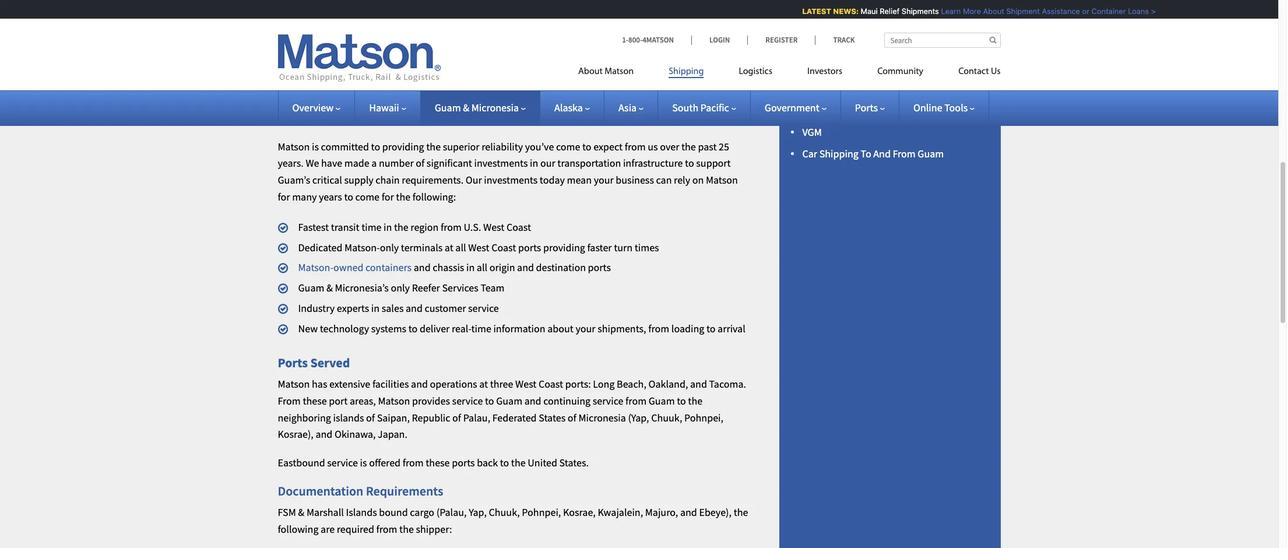 Task type: locate. For each thing, give the bounding box(es) containing it.
more
[[958, 6, 976, 16]]

ports link
[[856, 101, 885, 114]]

from right and
[[893, 147, 916, 161]]

service down team on the left of the page
[[468, 302, 499, 315]]

from
[[893, 147, 916, 161], [278, 394, 301, 408]]

in down dedicated matson-only terminals at all west coast ports providing faster turn times
[[467, 261, 475, 274]]

0 vertical spatial ports
[[856, 101, 878, 114]]

from right offered
[[403, 456, 424, 470]]

ports for ports served
[[278, 354, 308, 371]]

ports served
[[278, 354, 350, 371]]

to down oakland,
[[677, 394, 686, 408]]

your down transportation
[[594, 173, 614, 187]]

operations
[[430, 377, 477, 391]]

0 horizontal spatial about
[[579, 67, 603, 76]]

service up palau,
[[452, 394, 483, 408]]

0 vertical spatial about
[[979, 6, 1000, 16]]

majuro,
[[646, 506, 679, 519]]

matson down 1-
[[605, 67, 634, 76]]

1 horizontal spatial about
[[979, 6, 1000, 16]]

the down oakland,
[[689, 394, 703, 408]]

2 vertical spatial &
[[298, 506, 305, 519]]

tacoma.
[[710, 377, 747, 391]]

1 vertical spatial is
[[360, 456, 367, 470]]

1 horizontal spatial micronesia
[[579, 411, 626, 424]]

& up "superior"
[[463, 101, 470, 114]]

chuuk, right yap,
[[489, 506, 520, 519]]

from up the (yap,
[[626, 394, 647, 408]]

number
[[379, 157, 414, 170]]

service
[[468, 302, 499, 315], [452, 394, 483, 408], [593, 394, 624, 408], [327, 456, 358, 470]]

1 horizontal spatial from
[[893, 147, 916, 161]]

0 vertical spatial is
[[312, 140, 319, 153]]

guam up "federated"
[[497, 394, 523, 408]]

top menu navigation
[[579, 61, 1001, 85]]

information
[[494, 322, 546, 335]]

0 vertical spatial ports
[[519, 241, 542, 254]]

and
[[874, 147, 891, 161]]

oversized cargo
[[803, 15, 874, 28]]

providing up destination
[[544, 241, 586, 254]]

0 horizontal spatial time
[[362, 220, 382, 234]]

1 horizontal spatial time
[[472, 322, 492, 335]]

online
[[914, 101, 943, 114]]

in inside matson is committed to providing the superior reliability you've come to expect from us over the past 25 years. we have made a number of significant investments in our transportation infrastructure to support guam's critical supply chain requirements. our investments today mean your business can rely on matson for many years to come for the following:
[[530, 157, 539, 170]]

pohnpei, left kosrae,
[[522, 506, 561, 519]]

long
[[593, 377, 615, 391]]

of down the continuing
[[568, 411, 577, 424]]

providing inside matson is committed to providing the superior reliability you've come to expect from us over the past 25 years. we have made a number of significant investments in our transportation infrastructure to support guam's critical supply chain requirements. our investments today mean your business can rely on matson for many years to come for the following:
[[383, 140, 424, 153]]

u.s. up dedicated matson-only terminals at all west coast ports providing faster turn times
[[464, 220, 481, 234]]

ports up destination
[[519, 241, 542, 254]]

1 horizontal spatial ports
[[519, 241, 542, 254]]

new
[[298, 322, 318, 335]]

and left ebeye),
[[681, 506, 698, 519]]

chuuk, inside matson has extensive facilities and operations at three west coast ports: long beach, oakland, and tacoma. from these port areas, matson provides service to guam and continuing service from guam to the neighboring islands of saipan, republic of palau, federated states of micronesia (yap, chuuk, pohnpei, kosrae), and okinawa, japan.
[[652, 411, 683, 424]]

1 horizontal spatial shipping
[[820, 147, 859, 161]]

south pacific link
[[673, 101, 737, 114]]

u.s. up vgm link
[[803, 103, 820, 117]]

1 vertical spatial shipping
[[820, 147, 859, 161]]

guam up community at the top right of the page
[[875, 37, 901, 50]]

1 horizontal spatial is
[[360, 456, 367, 470]]

areas,
[[350, 394, 376, 408]]

matson up years.
[[278, 140, 310, 153]]

from inside matson has extensive facilities and operations at three west coast ports: long beach, oakland, and tacoma. from these port areas, matson provides service to guam and continuing service from guam to the neighboring islands of saipan, republic of palau, federated states of micronesia (yap, chuuk, pohnpei, kosrae), and okinawa, japan.
[[278, 394, 301, 408]]

to up a
[[371, 140, 380, 153]]

guam's
[[278, 173, 310, 187]]

1 vertical spatial ports
[[278, 354, 308, 371]]

1 vertical spatial ports
[[588, 261, 611, 274]]

1 horizontal spatial at
[[480, 377, 488, 391]]

all up matson-owned containers and chassis in all origin and destination ports
[[456, 241, 466, 254]]

guam image
[[457, 0, 588, 94], [457, 0, 588, 114], [601, 0, 732, 125], [429, 6, 560, 138], [479, 26, 610, 158], [661, 26, 792, 158], [381, 29, 512, 160], [528, 30, 659, 161], [588, 34, 720, 166]]

in
[[530, 157, 539, 170], [384, 220, 392, 234], [467, 261, 475, 274], [371, 302, 380, 315]]

guam up industry
[[298, 281, 325, 295]]

0 horizontal spatial chuuk,
[[489, 506, 520, 519]]

the left 'region'
[[394, 220, 409, 234]]

0 horizontal spatial these
[[303, 394, 327, 408]]

a
[[372, 157, 377, 170]]

shipping
[[669, 67, 704, 76], [820, 147, 859, 161]]

1 vertical spatial &
[[327, 281, 333, 295]]

to right the years
[[344, 190, 354, 204]]

to up transportation
[[583, 140, 592, 153]]

ports
[[519, 241, 542, 254], [588, 261, 611, 274], [452, 456, 475, 470]]

0 horizontal spatial at
[[445, 241, 454, 254]]

ports left back
[[452, 456, 475, 470]]

west inside matson has extensive facilities and operations at three west coast ports: long beach, oakland, and tacoma. from these port areas, matson provides service to guam and continuing service from guam to the neighboring islands of saipan, republic of palau, federated states of micronesia (yap, chuuk, pohnpei, kosrae), and okinawa, japan.
[[516, 377, 537, 391]]

your
[[594, 173, 614, 187], [576, 322, 596, 335]]

chain
[[376, 173, 400, 187]]

matson-owned containers and chassis in all origin and destination ports
[[298, 261, 611, 274]]

and down the 'terminals'
[[414, 261, 431, 274]]

0 vertical spatial providing
[[383, 140, 424, 153]]

matson- up matson-owned containers link
[[345, 241, 380, 254]]

1 vertical spatial at
[[480, 377, 488, 391]]

time right transit
[[362, 220, 382, 234]]

the up "significant"
[[427, 140, 441, 153]]

1 horizontal spatial &
[[327, 281, 333, 295]]

micronesia down long at left
[[579, 411, 626, 424]]

guam & micronesia
[[435, 101, 519, 114]]

ports down the rates/rules at the top
[[856, 101, 878, 114]]

2 vertical spatial west
[[516, 377, 537, 391]]

guam down online
[[918, 147, 945, 161]]

investments
[[475, 157, 528, 170], [484, 173, 538, 187]]

1 horizontal spatial for
[[382, 190, 394, 204]]

0 vertical spatial shipping
[[669, 67, 704, 76]]

micronesia up reliability
[[472, 101, 519, 114]]

special
[[803, 37, 835, 50]]

from down islands bound
[[377, 523, 398, 536]]

reliability
[[482, 140, 523, 153]]

search image
[[990, 36, 997, 44]]

0 horizontal spatial for
[[278, 190, 290, 204]]

and right sales
[[406, 302, 423, 315]]

coast inside matson has extensive facilities and operations at three west coast ports: long beach, oakland, and tacoma. from these port areas, matson provides service to guam and continuing service from guam to the neighboring islands of saipan, republic of palau, federated states of micronesia (yap, chuuk, pohnpei, kosrae), and okinawa, japan.
[[539, 377, 564, 391]]

matson- down dedicated
[[298, 261, 334, 274]]

has
[[312, 377, 328, 391]]

arrival
[[718, 322, 746, 335]]

0 vertical spatial &
[[463, 101, 470, 114]]

vessel
[[803, 59, 830, 72]]

shipping left to
[[820, 147, 859, 161]]

industry experts in sales and customer service
[[298, 302, 499, 315]]

1 vertical spatial from
[[278, 394, 301, 408]]

of left palau,
[[453, 411, 461, 424]]

matson
[[605, 67, 634, 76], [278, 140, 310, 153], [706, 173, 738, 187], [278, 377, 310, 391], [378, 394, 410, 408]]

& right fsm
[[298, 506, 305, 519]]

shipper:
[[416, 523, 452, 536]]

matson down the support
[[706, 173, 738, 187]]

2 for from the left
[[382, 190, 394, 204]]

1 vertical spatial micronesia
[[579, 411, 626, 424]]

online tools link
[[914, 101, 975, 114]]

contact
[[959, 67, 990, 76]]

& up industry
[[327, 281, 333, 295]]

0 horizontal spatial shipping
[[669, 67, 704, 76]]

0 vertical spatial micronesia
[[472, 101, 519, 114]]

coast
[[507, 220, 531, 234], [492, 241, 516, 254], [539, 377, 564, 391]]

1 vertical spatial all
[[477, 261, 488, 274]]

from inside matson has extensive facilities and operations at three west coast ports: long beach, oakland, and tacoma. from these port areas, matson provides service to guam and continuing service from guam to the neighboring islands of saipan, republic of palau, federated states of micronesia (yap, chuuk, pohnpei, kosrae), and okinawa, japan.
[[626, 394, 647, 408]]

0 horizontal spatial micronesia
[[472, 101, 519, 114]]

all left origin
[[477, 261, 488, 274]]

your inside matson is committed to providing the superior reliability you've come to expect from us over the past 25 years. we have made a number of significant investments in our transportation infrastructure to support guam's critical supply chain requirements. our investments today mean your business can rely on matson for many years to come for the following:
[[594, 173, 614, 187]]

for down guam's
[[278, 190, 290, 204]]

for down chain
[[382, 190, 394, 204]]

1 vertical spatial west
[[469, 241, 490, 254]]

news:
[[829, 6, 854, 16]]

is left offered
[[360, 456, 367, 470]]

and down neighboring
[[316, 428, 333, 441]]

2 horizontal spatial &
[[463, 101, 470, 114]]

0 vertical spatial all
[[456, 241, 466, 254]]

at up the chassis
[[445, 241, 454, 254]]

come up transportation
[[556, 140, 581, 153]]

of inside matson is committed to providing the superior reliability you've come to expect from us over the past 25 years. we have made a number of significant investments in our transportation infrastructure to support guam's critical supply chain requirements. our investments today mean your business can rely on matson for many years to come for the following:
[[416, 157, 425, 170]]

special projects guam
[[803, 37, 901, 50]]

assistance
[[1037, 6, 1076, 16]]

these
[[303, 394, 327, 408], [426, 456, 450, 470]]

0 vertical spatial u.s.
[[803, 103, 820, 117]]

1 horizontal spatial pohnpei,
[[685, 411, 724, 424]]

times
[[635, 241, 660, 254]]

None search field
[[885, 33, 1001, 48]]

1 vertical spatial providing
[[544, 241, 586, 254]]

0 horizontal spatial providing
[[383, 140, 424, 153]]

of up requirements.
[[416, 157, 425, 170]]

come
[[556, 140, 581, 153], [356, 190, 380, 204]]

kosrae),
[[278, 428, 314, 441]]

tools
[[945, 101, 968, 114]]

0 vertical spatial coast
[[507, 220, 531, 234]]

0 horizontal spatial u.s.
[[464, 220, 481, 234]]

0 horizontal spatial all
[[456, 241, 466, 254]]

0 horizontal spatial ports
[[278, 354, 308, 371]]

is up we
[[312, 140, 319, 153]]

matson inside about matson link
[[605, 67, 634, 76]]

providing up number
[[383, 140, 424, 153]]

from inside matson is committed to providing the superior reliability you've come to expect from us over the past 25 years. we have made a number of significant investments in our transportation infrastructure to support guam's critical supply chain requirements. our investments today mean your business can rely on matson for many years to come for the following:
[[625, 140, 646, 153]]

west up dedicated matson-only terminals at all west coast ports providing faster turn times
[[484, 220, 505, 234]]

pohnpei, down tacoma.
[[685, 411, 724, 424]]

turn
[[614, 241, 633, 254]]

0 vertical spatial at
[[445, 241, 454, 254]]

about right more
[[979, 6, 1000, 16]]

1 vertical spatial coast
[[492, 241, 516, 254]]

1 horizontal spatial these
[[426, 456, 450, 470]]

loans
[[1124, 6, 1145, 16]]

0 horizontal spatial from
[[278, 394, 301, 408]]

0 vertical spatial these
[[303, 394, 327, 408]]

from right 'region'
[[441, 220, 462, 234]]

2 vertical spatial coast
[[539, 377, 564, 391]]

ebeye),
[[700, 506, 732, 519]]

ports down the "new"
[[278, 354, 308, 371]]

come down supply
[[356, 190, 380, 204]]

chuuk, right the (yap,
[[652, 411, 683, 424]]

map guam image
[[278, 0, 750, 93]]

blue matson logo with ocean, shipping, truck, rail and logistics written beneath it. image
[[278, 34, 441, 82]]

at
[[445, 241, 454, 254], [480, 377, 488, 391]]

in left our
[[530, 157, 539, 170]]

the right ebeye),
[[734, 506, 749, 519]]

support
[[697, 157, 731, 170]]

1 vertical spatial come
[[356, 190, 380, 204]]

& for marshall
[[298, 506, 305, 519]]

shipping up south
[[669, 67, 704, 76]]

ports
[[856, 101, 878, 114], [278, 354, 308, 371]]

these up requirements at the left bottom
[[426, 456, 450, 470]]

the
[[427, 140, 441, 153], [682, 140, 696, 153], [396, 190, 411, 204], [394, 220, 409, 234], [689, 394, 703, 408], [511, 456, 526, 470], [734, 506, 749, 519], [400, 523, 414, 536]]

contact us link
[[942, 61, 1001, 85]]

and down the rates/rules at the top
[[868, 103, 885, 117]]

0 horizontal spatial come
[[356, 190, 380, 204]]

2 vertical spatial ports
[[452, 456, 475, 470]]

terminals
[[401, 241, 443, 254]]

0 horizontal spatial is
[[312, 140, 319, 153]]

0 horizontal spatial &
[[298, 506, 305, 519]]

cargo (palau,
[[410, 506, 467, 519]]

dedicated matson-only terminals at all west coast ports providing faster turn times
[[298, 241, 660, 254]]

critical
[[313, 173, 342, 187]]

1 vertical spatial about
[[579, 67, 603, 76]]

1 vertical spatial chuuk,
[[489, 506, 520, 519]]

west up matson-owned containers and chassis in all origin and destination ports
[[469, 241, 490, 254]]

1 horizontal spatial all
[[477, 261, 488, 274]]

about up the alaska link
[[579, 67, 603, 76]]

in left sales
[[371, 302, 380, 315]]

states.
[[560, 456, 589, 470]]

south pacific
[[673, 101, 730, 114]]

ports:
[[566, 377, 591, 391]]

systems
[[371, 322, 407, 335]]

0 vertical spatial your
[[594, 173, 614, 187]]

0 vertical spatial pohnpei,
[[685, 411, 724, 424]]

years
[[319, 190, 342, 204]]

matson-
[[345, 241, 380, 254], [298, 261, 334, 274]]

rely
[[674, 173, 691, 187]]

at left three
[[480, 377, 488, 391]]

investors
[[808, 67, 843, 76]]

chuuk,
[[652, 411, 683, 424], [489, 506, 520, 519]]

ports down faster
[[588, 261, 611, 274]]

chassis
[[433, 261, 465, 274]]

0 vertical spatial west
[[484, 220, 505, 234]]

asia link
[[619, 101, 644, 114]]

0 horizontal spatial pohnpei,
[[522, 506, 561, 519]]

we
[[306, 157, 319, 170]]

time left information
[[472, 322, 492, 335]]

eastbound service is offered from these ports back to the united states.
[[278, 456, 589, 470]]

matson up saipan,
[[378, 394, 410, 408]]

only
[[380, 241, 399, 254]]

from up neighboring
[[278, 394, 301, 408]]

committed
[[321, 140, 369, 153]]

from inside fsm & marshall islands bound cargo (palau, yap, chuuk, pohnpei, kosrae, kwajalein, majuro, and ebeye), the following are required from the shipper:
[[377, 523, 398, 536]]

0 vertical spatial come
[[556, 140, 581, 153]]

your right about
[[576, 322, 596, 335]]

0 vertical spatial chuuk,
[[652, 411, 683, 424]]

1 horizontal spatial ports
[[856, 101, 878, 114]]

& inside fsm & marshall islands bound cargo (palau, yap, chuuk, pohnpei, kosrae, kwajalein, majuro, and ebeye), the following are required from the shipper:
[[298, 506, 305, 519]]

logistics
[[739, 67, 773, 76]]

asia
[[619, 101, 637, 114]]

to left deliver
[[409, 322, 418, 335]]

facilities
[[373, 377, 409, 391]]

okinawa,
[[335, 428, 376, 441]]

1 horizontal spatial matson-
[[345, 241, 380, 254]]

from left us
[[625, 140, 646, 153]]

1 vertical spatial pohnpei,
[[522, 506, 561, 519]]

back
[[477, 456, 498, 470]]

cargo
[[848, 15, 874, 28]]

fsm
[[278, 506, 296, 519]]

investors link
[[790, 61, 860, 85]]

1 vertical spatial matson-
[[298, 261, 334, 274]]

these down "has"
[[303, 394, 327, 408]]

1 horizontal spatial chuuk,
[[652, 411, 683, 424]]

united
[[528, 456, 558, 470]]

west right three
[[516, 377, 537, 391]]



Task type: vqa. For each thing, say whether or not it's contained in the screenshot.
the Services
yes



Task type: describe. For each thing, give the bounding box(es) containing it.
the left united
[[511, 456, 526, 470]]

in up the only at the left of the page
[[384, 220, 392, 234]]

relief
[[875, 6, 895, 16]]

origin
[[490, 261, 515, 274]]

micronesia inside matson has extensive facilities and operations at three west coast ports: long beach, oakland, and tacoma. from these port areas, matson provides service to guam and continuing service from guam to the neighboring islands of saipan, republic of palau, federated states of micronesia (yap, chuuk, pohnpei, kosrae), and okinawa, japan.
[[579, 411, 626, 424]]

0 horizontal spatial ports
[[452, 456, 475, 470]]

demurrage
[[887, 103, 936, 117]]

loading
[[672, 322, 705, 335]]

matson-owned containers link
[[298, 261, 412, 274]]

1 horizontal spatial u.s.
[[803, 103, 820, 117]]

tariff
[[803, 81, 825, 95]]

on
[[693, 173, 704, 187]]

from left 'loading'
[[649, 322, 670, 335]]

maui
[[856, 6, 873, 16]]

latest
[[798, 6, 827, 16]]

25
[[719, 140, 730, 153]]

saipan,
[[377, 411, 410, 424]]

many
[[292, 190, 317, 204]]

tariff rates/rules
[[803, 81, 879, 95]]

chuuk, inside fsm & marshall islands bound cargo (palau, yap, chuuk, pohnpei, kosrae, kwajalein, majuro, and ebeye), the following are required from the shipper:
[[489, 506, 520, 519]]

1 horizontal spatial providing
[[544, 241, 586, 254]]

containers
[[366, 261, 412, 274]]

2 horizontal spatial ports
[[588, 261, 611, 274]]

japan.
[[378, 428, 408, 441]]

pacific
[[701, 101, 730, 114]]

significant
[[427, 157, 472, 170]]

is inside matson is committed to providing the superior reliability you've come to expect from us over the past 25 years. we have made a number of significant investments in our transportation infrastructure to support guam's critical supply chain requirements. our investments today mean your business can rely on matson for many years to come for the following:
[[312, 140, 319, 153]]

1 vertical spatial u.s.
[[464, 220, 481, 234]]

1-
[[622, 35, 629, 45]]

and inside fsm & marshall islands bound cargo (palau, yap, chuuk, pohnpei, kosrae, kwajalein, majuro, and ebeye), the following are required from the shipper:
[[681, 506, 698, 519]]

today
[[540, 173, 565, 187]]

kwajalein,
[[598, 506, 644, 519]]

can
[[657, 173, 672, 187]]

past
[[698, 140, 717, 153]]

states
[[539, 411, 566, 424]]

& for micronesia
[[463, 101, 470, 114]]

shipment
[[1002, 6, 1035, 16]]

and up "federated"
[[525, 394, 542, 408]]

documentation
[[278, 483, 364, 499]]

neighboring
[[278, 411, 331, 424]]

to up rely in the right top of the page
[[685, 157, 695, 170]]

the down chain
[[396, 190, 411, 204]]

the inside matson has extensive facilities and operations at three west coast ports: long beach, oakland, and tacoma. from these port areas, matson provides service to guam and continuing service from guam to the neighboring islands of saipan, republic of palau, federated states of micronesia (yap, chuuk, pohnpei, kosrae), and okinawa, japan.
[[689, 394, 703, 408]]

1 vertical spatial time
[[472, 322, 492, 335]]

vgm link
[[803, 125, 822, 139]]

0 vertical spatial from
[[893, 147, 916, 161]]

to down three
[[485, 394, 494, 408]]

over
[[660, 140, 680, 153]]

expect
[[594, 140, 623, 153]]

u.s. detention and demurrage link
[[803, 103, 936, 117]]

west for three
[[516, 377, 537, 391]]

1 vertical spatial your
[[576, 322, 596, 335]]

oakland,
[[649, 377, 689, 391]]

services
[[442, 281, 479, 295]]

hawaii
[[369, 101, 399, 114]]

community
[[878, 67, 924, 76]]

pohnpei, inside fsm & marshall islands bound cargo (palau, yap, chuuk, pohnpei, kosrae, kwajalein, majuro, and ebeye), the following are required from the shipper:
[[522, 506, 561, 519]]

yap,
[[469, 506, 487, 519]]

beach,
[[617, 377, 647, 391]]

west for u.s.
[[484, 220, 505, 234]]

these inside matson has extensive facilities and operations at three west coast ports: long beach, oakland, and tacoma. from these port areas, matson provides service to guam and continuing service from guam to the neighboring islands of saipan, republic of palau, federated states of micronesia (yap, chuuk, pohnpei, kosrae), and okinawa, japan.
[[303, 394, 327, 408]]

vgm
[[803, 125, 822, 139]]

1 vertical spatial these
[[426, 456, 450, 470]]

guam & micronesia's only reefer services team
[[298, 281, 505, 295]]

(yap,
[[628, 411, 650, 424]]

years.
[[278, 157, 304, 170]]

guam down oakland,
[[649, 394, 675, 408]]

transportation
[[558, 157, 621, 170]]

faster
[[588, 241, 612, 254]]

and up provides
[[411, 377, 428, 391]]

the left 'past'
[[682, 140, 696, 153]]

Search search field
[[885, 33, 1001, 48]]

our
[[466, 173, 482, 187]]

about matson
[[579, 67, 634, 76]]

1 horizontal spatial come
[[556, 140, 581, 153]]

fastest transit time in the region from u.s. west coast
[[298, 220, 531, 234]]

south
[[673, 101, 699, 114]]

matson left "has"
[[278, 377, 310, 391]]

service down okinawa,
[[327, 456, 358, 470]]

business
[[616, 173, 654, 187]]

to left arrival
[[707, 322, 716, 335]]

login
[[710, 35, 730, 45]]

mean
[[567, 173, 592, 187]]

micronesia's only reefer
[[335, 281, 440, 295]]

about inside about matson link
[[579, 67, 603, 76]]

requirements
[[366, 483, 444, 499]]

us
[[648, 140, 658, 153]]

0 vertical spatial time
[[362, 220, 382, 234]]

guam & micronesia link
[[435, 101, 526, 114]]

fastest
[[298, 220, 329, 234]]

alaska link
[[555, 101, 590, 114]]

1 for from the left
[[278, 190, 290, 204]]

& for micronesia's only reefer
[[327, 281, 333, 295]]

deliver
[[420, 322, 450, 335]]

about
[[548, 322, 574, 335]]

u.s. detention and demurrage
[[803, 103, 936, 117]]

1 vertical spatial investments
[[484, 173, 538, 187]]

sales
[[382, 302, 404, 315]]

of down areas,
[[366, 411, 375, 424]]

documentation requirements
[[278, 483, 444, 499]]

coast for u.s.
[[507, 220, 531, 234]]

contact us
[[959, 67, 1001, 76]]

ports for ports
[[856, 101, 878, 114]]

0 vertical spatial matson-
[[345, 241, 380, 254]]

0 horizontal spatial matson-
[[298, 261, 334, 274]]

shipping inside top menu navigation
[[669, 67, 704, 76]]

the left shipper:
[[400, 523, 414, 536]]

and left tacoma.
[[691, 377, 708, 391]]

car shipping to and from guam link
[[803, 147, 945, 161]]

customer
[[425, 302, 466, 315]]

tariff rates/rules link
[[803, 81, 879, 95]]

required
[[337, 523, 374, 536]]

transit
[[331, 220, 360, 234]]

1-800-4matson link
[[622, 35, 692, 45]]

region
[[411, 220, 439, 234]]

at inside matson has extensive facilities and operations at three west coast ports: long beach, oakland, and tacoma. from these port areas, matson provides service to guam and continuing service from guam to the neighboring islands of saipan, republic of palau, federated states of micronesia (yap, chuuk, pohnpei, kosrae), and okinawa, japan.
[[480, 377, 488, 391]]

projects
[[837, 37, 873, 50]]

0 vertical spatial investments
[[475, 157, 528, 170]]

and right origin
[[517, 261, 534, 274]]

logistics link
[[722, 61, 790, 85]]

service down long at left
[[593, 394, 624, 408]]

destination
[[536, 261, 586, 274]]

guam up "superior"
[[435, 101, 461, 114]]

government
[[765, 101, 820, 114]]

kosrae,
[[563, 506, 596, 519]]

1-800-4matson
[[622, 35, 674, 45]]

offered
[[369, 456, 401, 470]]

to right back
[[500, 456, 509, 470]]

pohnpei, inside matson has extensive facilities and operations at three west coast ports: long beach, oakland, and tacoma. from these port areas, matson provides service to guam and continuing service from guam to the neighboring islands of saipan, republic of palau, federated states of micronesia (yap, chuuk, pohnpei, kosrae), and okinawa, japan.
[[685, 411, 724, 424]]

supply
[[344, 173, 374, 187]]

coast for three
[[539, 377, 564, 391]]

shipments,
[[598, 322, 647, 335]]



